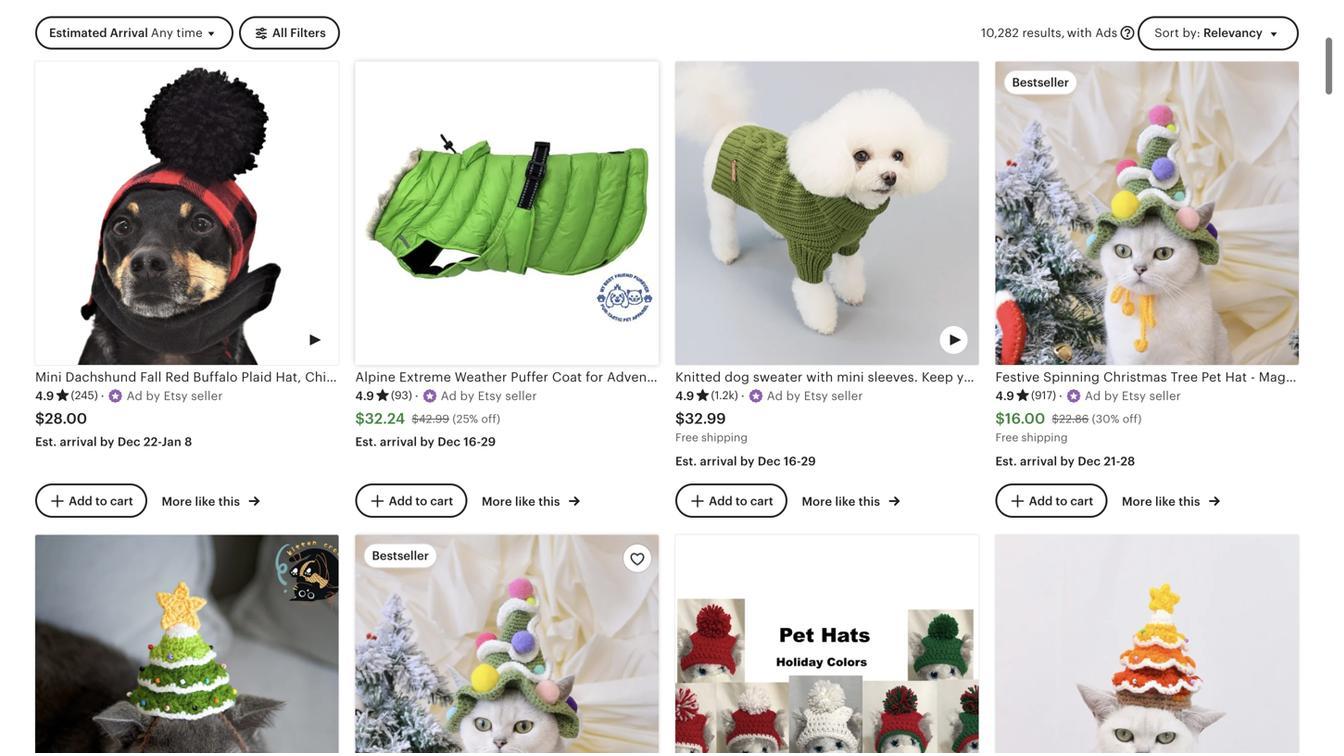 Task type: locate. For each thing, give the bounding box(es) containing it.
4.9 down festive
[[996, 389, 1015, 403]]

0 vertical spatial bestseller
[[1012, 75, 1069, 89]]

tree
[[1171, 370, 1198, 384]]

10,282 results,
[[981, 26, 1065, 40]]

like
[[195, 495, 215, 509], [515, 495, 536, 509], [835, 495, 856, 509], [1155, 495, 1176, 509]]

0 horizontal spatial free
[[675, 431, 699, 444]]

this for (93)
[[539, 495, 560, 509]]

4.9 for (245)
[[35, 389, 54, 403]]

by
[[100, 435, 114, 449], [420, 435, 435, 449], [740, 454, 755, 468], [1060, 454, 1075, 468]]

relevancy
[[1204, 26, 1263, 40]]

4.9 for (1.2k)
[[675, 389, 694, 403]]

4 more like this link from the left
[[1122, 491, 1220, 510]]

est. arrival by dec 16-29 down $ 32.24 $ 42.99 (25% off) at the left bottom
[[355, 435, 496, 449]]

3 4.9 from the left
[[675, 389, 694, 403]]

22.86
[[1059, 413, 1089, 425]]

1 horizontal spatial off)
[[1123, 413, 1142, 425]]

1 horizontal spatial bestseller
[[1012, 75, 1069, 89]]

2 add to cart button from the left
[[355, 484, 467, 518]]

arrival down the $ 32.99 free shipping
[[700, 454, 737, 468]]

1 to from the left
[[95, 494, 107, 508]]

off) right (25%
[[481, 413, 501, 425]]

0 vertical spatial festive spinning christmas tree pet hat - magical holiday wear for pets! image
[[996, 61, 1299, 365]]

$ 28.00 est. arrival by dec 22-jan 8
[[35, 410, 192, 449]]

bestseller
[[1012, 75, 1069, 89], [372, 549, 429, 563]]

add to cart for (1.2k)
[[709, 494, 773, 508]]

add to cart button down the $ 32.99 free shipping
[[675, 484, 787, 518]]

1 horizontal spatial 16-
[[784, 454, 801, 468]]

add to cart button for (1.2k)
[[675, 484, 787, 518]]

4.9 up 28.00
[[35, 389, 54, 403]]

shipping
[[701, 431, 748, 444], [1022, 431, 1068, 444]]

2 like from the left
[[515, 495, 536, 509]]

3 add to cart button from the left
[[675, 484, 787, 518]]

(93)
[[391, 389, 412, 402]]

product video element
[[35, 61, 339, 365], [675, 61, 979, 365], [35, 535, 339, 753], [675, 535, 979, 753]]

this
[[218, 495, 240, 509], [539, 495, 560, 509], [859, 495, 880, 509], [1179, 495, 1200, 509]]

29
[[481, 435, 496, 449], [801, 454, 816, 468]]

alpine extreme weather puffer coat for adventurous dogs
[[355, 370, 723, 384]]

4 like from the left
[[1155, 495, 1176, 509]]

alpine
[[355, 370, 396, 384]]

2 · from the left
[[415, 389, 419, 403]]

results,
[[1022, 26, 1065, 40]]

$
[[35, 410, 45, 427], [355, 410, 365, 427], [675, 410, 685, 427], [996, 410, 1005, 427], [412, 413, 419, 425], [1052, 413, 1059, 425]]

more like this for (917)
[[1122, 495, 1204, 509]]

2 cart from the left
[[430, 494, 453, 508]]

to for (93)
[[415, 494, 427, 508]]

$ inside $ 32.24 $ 42.99 (25% off)
[[412, 413, 419, 425]]

1 4.9 from the left
[[35, 389, 54, 403]]

1 add from the left
[[69, 494, 92, 508]]

product video element for festive christmas tree pet hat for cats and small dogs image
[[35, 535, 339, 753]]

1 like from the left
[[195, 495, 215, 509]]

· right (1.2k) at the bottom right of page
[[741, 389, 745, 403]]

any
[[151, 26, 173, 40]]

more
[[162, 495, 192, 509], [482, 495, 512, 509], [802, 495, 832, 509], [1122, 495, 1152, 509]]

alpine extreme weather puffer coat for adventurous dogs image
[[355, 61, 659, 365]]

2 more like this link from the left
[[482, 491, 580, 510]]

off) inside $ 32.24 $ 42.99 (25% off)
[[481, 413, 501, 425]]

28.00
[[45, 410, 87, 427]]

1 more like this from the left
[[162, 495, 243, 509]]

est. inside the $ 28.00 est. arrival by dec 22-jan 8
[[35, 435, 57, 449]]

filters
[[290, 26, 326, 40]]

·
[[101, 389, 104, 403], [415, 389, 419, 403], [741, 389, 745, 403], [1059, 389, 1063, 403]]

to down $ 32.24 $ 42.99 (25% off) at the left bottom
[[415, 494, 427, 508]]

3 to from the left
[[736, 494, 748, 508]]

4 more from the left
[[1122, 495, 1152, 509]]

2 to from the left
[[415, 494, 427, 508]]

to down est. arrival by dec 21-28
[[1056, 494, 1068, 508]]

add to cart for (245)
[[69, 494, 133, 508]]

0 horizontal spatial 29
[[481, 435, 496, 449]]

4 to from the left
[[1056, 494, 1068, 508]]

3 this from the left
[[859, 495, 880, 509]]

off) right (30%
[[1123, 413, 1142, 425]]

0 horizontal spatial off)
[[481, 413, 501, 425]]

4 add from the left
[[1029, 494, 1053, 508]]

1 add to cart button from the left
[[35, 484, 147, 518]]

to down the $ 32.99 free shipping
[[736, 494, 748, 508]]

like for (245)
[[195, 495, 215, 509]]

add to cart for (917)
[[1029, 494, 1094, 508]]

3 more from the left
[[802, 495, 832, 509]]

$ for 32.99
[[675, 410, 685, 427]]

dec
[[118, 435, 141, 449], [438, 435, 461, 449], [758, 454, 781, 468], [1078, 454, 1101, 468]]

1 horizontal spatial festive spinning christmas tree pet hat - magical holiday wear for pets! image
[[996, 61, 1299, 365]]

4 this from the left
[[1179, 495, 1200, 509]]

1 horizontal spatial shipping
[[1022, 431, 1068, 444]]

10,282
[[981, 26, 1019, 40]]

shipping down 32.99
[[701, 431, 748, 444]]

free inside $ 16.00 $ 22.86 (30% off) free shipping
[[996, 431, 1019, 444]]

(25%
[[453, 413, 478, 425]]

off)
[[481, 413, 501, 425], [1123, 413, 1142, 425]]

shipping down 16.00
[[1022, 431, 1068, 444]]

4.9 for (93)
[[355, 389, 374, 403]]

0 horizontal spatial shipping
[[701, 431, 748, 444]]

est. arrival by dec 16-29
[[355, 435, 496, 449], [675, 454, 816, 468]]

shipping inside the $ 32.99 free shipping
[[701, 431, 748, 444]]

add for (917)
[[1029, 494, 1053, 508]]

4 add to cart button from the left
[[996, 484, 1108, 518]]

arrival down 28.00
[[60, 435, 97, 449]]

add down the $ 32.99 free shipping
[[709, 494, 733, 508]]

1 horizontal spatial 29
[[801, 454, 816, 468]]

cart
[[110, 494, 133, 508], [430, 494, 453, 508], [750, 494, 773, 508], [1071, 494, 1094, 508]]

this for (245)
[[218, 495, 240, 509]]

0 horizontal spatial 16-
[[464, 435, 481, 449]]

22-
[[144, 435, 162, 449]]

0 vertical spatial 16-
[[464, 435, 481, 449]]

to for (245)
[[95, 494, 107, 508]]

add to cart down the $ 28.00 est. arrival by dec 22-jan 8
[[69, 494, 133, 508]]

2 add from the left
[[389, 494, 413, 508]]

1 vertical spatial festive spinning christmas tree pet hat - magical holiday wear for pets! image
[[355, 535, 659, 753]]

0 horizontal spatial festive spinning christmas tree pet hat - magical holiday wear for pets! image
[[355, 535, 659, 753]]

4.9
[[35, 389, 54, 403], [355, 389, 374, 403], [675, 389, 694, 403], [996, 389, 1015, 403]]

1 add to cart from the left
[[69, 494, 133, 508]]

add to cart button down the $ 28.00 est. arrival by dec 22-jan 8
[[35, 484, 147, 518]]

1 cart from the left
[[110, 494, 133, 508]]

add to cart for (93)
[[389, 494, 453, 508]]

16-
[[464, 435, 481, 449], [784, 454, 801, 468]]

free down 32.99
[[675, 431, 699, 444]]

3 add from the left
[[709, 494, 733, 508]]

free down 16.00
[[996, 431, 1019, 444]]

· for (93)
[[415, 389, 419, 403]]

0 horizontal spatial est. arrival by dec 16-29
[[355, 435, 496, 449]]

$ for 16.00
[[996, 410, 1005, 427]]

to down the $ 28.00 est. arrival by dec 22-jan 8
[[95, 494, 107, 508]]

more like this link for (245)
[[162, 491, 260, 510]]

more like this for (245)
[[162, 495, 243, 509]]

1 more from the left
[[162, 495, 192, 509]]

add for (1.2k)
[[709, 494, 733, 508]]

· right (917)
[[1059, 389, 1063, 403]]

est. down 28.00
[[35, 435, 57, 449]]

knitted dog sweater with mini sleeves. keep your pup warm with cute turtleneck. ideal gift for the holidays or winter image
[[675, 61, 979, 365]]

16.00
[[1005, 410, 1046, 427]]

like for (93)
[[515, 495, 536, 509]]

adventurous
[[607, 370, 687, 384]]

add to cart
[[69, 494, 133, 508], [389, 494, 453, 508], [709, 494, 773, 508], [1029, 494, 1094, 508]]

to for (917)
[[1056, 494, 1068, 508]]

off) for 16.00
[[1123, 413, 1142, 425]]

42.99
[[419, 413, 449, 425]]

4 cart from the left
[[1071, 494, 1094, 508]]

2 add to cart from the left
[[389, 494, 453, 508]]

(917)
[[1031, 389, 1056, 402]]

add to cart button
[[35, 484, 147, 518], [355, 484, 467, 518], [675, 484, 787, 518], [996, 484, 1108, 518]]

sort
[[1155, 26, 1179, 40]]

off) for 32.24
[[481, 413, 501, 425]]

4 more like this from the left
[[1122, 495, 1204, 509]]

2 more from the left
[[482, 495, 512, 509]]

add down 32.24
[[389, 494, 413, 508]]

3 more like this link from the left
[[802, 491, 900, 510]]

2 off) from the left
[[1123, 413, 1142, 425]]

4 4.9 from the left
[[996, 389, 1015, 403]]

(1.2k)
[[711, 389, 738, 402]]

by left 22-
[[100, 435, 114, 449]]

with ads
[[1067, 26, 1118, 40]]

add to cart down the $ 32.99 free shipping
[[709, 494, 773, 508]]

by down the $ 32.99 free shipping
[[740, 454, 755, 468]]

$ inside the $ 28.00 est. arrival by dec 22-jan 8
[[35, 410, 45, 427]]

3 like from the left
[[835, 495, 856, 509]]

by:
[[1183, 26, 1201, 40]]

· right (245)
[[101, 389, 104, 403]]

add down est. arrival by dec 21-28
[[1029, 494, 1053, 508]]

est. arrival by dec 21-28
[[996, 454, 1135, 468]]

1 off) from the left
[[481, 413, 501, 425]]

3 add to cart from the left
[[709, 494, 773, 508]]

arrival
[[60, 435, 97, 449], [380, 435, 417, 449], [700, 454, 737, 468], [1020, 454, 1057, 468]]

2 4.9 from the left
[[355, 389, 374, 403]]

add to cart button down est. arrival by dec 21-28
[[996, 484, 1108, 518]]

add
[[69, 494, 92, 508], [389, 494, 413, 508], [709, 494, 733, 508], [1029, 494, 1053, 508]]

1 horizontal spatial est. arrival by dec 16-29
[[675, 454, 816, 468]]

add to cart button for (245)
[[35, 484, 147, 518]]

2 shipping from the left
[[1022, 431, 1068, 444]]

spinning
[[1043, 370, 1100, 384]]

· right (93)
[[415, 389, 419, 403]]

holi
[[1312, 370, 1334, 384]]

1 more like this link from the left
[[162, 491, 260, 510]]

more for (245)
[[162, 495, 192, 509]]

free
[[675, 431, 699, 444], [996, 431, 1019, 444]]

est. down 32.24
[[355, 435, 377, 449]]

estimated
[[49, 26, 107, 40]]

off) inside $ 16.00 $ 22.86 (30% off) free shipping
[[1123, 413, 1142, 425]]

to
[[95, 494, 107, 508], [415, 494, 427, 508], [736, 494, 748, 508], [1056, 494, 1068, 508]]

est. arrival by dec 16-29 down the $ 32.99 free shipping
[[675, 454, 816, 468]]

est. down the $ 32.99 free shipping
[[675, 454, 697, 468]]

festive spinning christmas tree pet hat - magical holiday wear for pets! image
[[996, 61, 1299, 365], [355, 535, 659, 753]]

4.9 down dogs
[[675, 389, 694, 403]]

2 more like this from the left
[[482, 495, 563, 509]]

ads
[[1096, 26, 1118, 40]]

more like this
[[162, 495, 243, 509], [482, 495, 563, 509], [802, 495, 883, 509], [1122, 495, 1204, 509]]

more like this link
[[162, 491, 260, 510], [482, 491, 580, 510], [802, 491, 900, 510], [1122, 491, 1220, 510]]

4.9 down alpine
[[355, 389, 374, 403]]

1 vertical spatial 16-
[[784, 454, 801, 468]]

more like this for (1.2k)
[[802, 495, 883, 509]]

jan
[[162, 435, 182, 449]]

· for (1.2k)
[[741, 389, 745, 403]]

$ 32.99 free shipping
[[675, 410, 748, 444]]

free inside the $ 32.99 free shipping
[[675, 431, 699, 444]]

pet
[[1202, 370, 1222, 384]]

1 shipping from the left
[[701, 431, 748, 444]]

1 · from the left
[[101, 389, 104, 403]]

1 this from the left
[[218, 495, 240, 509]]

add to cart down $ 32.24 $ 42.99 (25% off) at the left bottom
[[389, 494, 453, 508]]

2 this from the left
[[539, 495, 560, 509]]

add to cart down est. arrival by dec 21-28
[[1029, 494, 1094, 508]]

3 · from the left
[[741, 389, 745, 403]]

$ inside the $ 32.99 free shipping
[[675, 410, 685, 427]]

est.
[[35, 435, 57, 449], [355, 435, 377, 449], [675, 454, 697, 468], [996, 454, 1017, 468]]

to for (1.2k)
[[736, 494, 748, 508]]

add to cart button down $ 32.24 $ 42.99 (25% off) at the left bottom
[[355, 484, 467, 518]]

4 add to cart from the left
[[1029, 494, 1094, 508]]

more like this link for (1.2k)
[[802, 491, 900, 510]]

0 horizontal spatial bestseller
[[372, 549, 429, 563]]

adorable christmas tree pet hat: a festive delight for your furry friend image
[[996, 535, 1299, 753]]

1 free from the left
[[675, 431, 699, 444]]

1 horizontal spatial free
[[996, 431, 1019, 444]]

0 vertical spatial 29
[[481, 435, 496, 449]]

1 vertical spatial bestseller
[[372, 549, 429, 563]]

more like this link for (917)
[[1122, 491, 1220, 510]]

add down the $ 28.00 est. arrival by dec 22-jan 8
[[69, 494, 92, 508]]

3 more like this from the left
[[802, 495, 883, 509]]

2 free from the left
[[996, 431, 1019, 444]]

0 vertical spatial est. arrival by dec 16-29
[[355, 435, 496, 449]]

3 cart from the left
[[750, 494, 773, 508]]

by down $ 32.24 $ 42.99 (25% off) at the left bottom
[[420, 435, 435, 449]]



Task type: describe. For each thing, give the bounding box(es) containing it.
all
[[272, 26, 287, 40]]

like for (1.2k)
[[835, 495, 856, 509]]

cart for (1.2k)
[[750, 494, 773, 508]]

bestseller link
[[355, 535, 659, 753]]

arrival inside the $ 28.00 est. arrival by dec 22-jan 8
[[60, 435, 97, 449]]

estimated arrival any time
[[49, 26, 203, 40]]

by down $ 16.00 $ 22.86 (30% off) free shipping in the right of the page
[[1060, 454, 1075, 468]]

for
[[586, 370, 603, 384]]

$ 16.00 $ 22.86 (30% off) free shipping
[[996, 410, 1142, 444]]

product video element for dog hat, small, medium plus more sizes, christmas valentine dog hats, cat hat, crochet knitted dog hat, pompom dog hat, holiday colors image
[[675, 535, 979, 753]]

christmas
[[1104, 370, 1167, 384]]

by inside the $ 28.00 est. arrival by dec 22-jan 8
[[100, 435, 114, 449]]

more for (1.2k)
[[802, 495, 832, 509]]

all filters button
[[239, 16, 340, 50]]

dec inside the $ 28.00 est. arrival by dec 22-jan 8
[[118, 435, 141, 449]]

magical
[[1259, 370, 1308, 384]]

8
[[185, 435, 192, 449]]

festive spinning christmas tree pet hat - magical holi
[[996, 370, 1334, 384]]

cart for (917)
[[1071, 494, 1094, 508]]

dog hat, small, medium plus more sizes, christmas valentine dog hats, cat hat, crochet knitted dog hat, pompom dog hat, holiday colors image
[[675, 535, 979, 753]]

dogs
[[691, 370, 723, 384]]

28
[[1121, 454, 1135, 468]]

product video element for knitted dog sweater with mini sleeves. keep your pup warm with cute turtleneck. ideal gift for the holidays or winter image
[[675, 61, 979, 365]]

weather
[[455, 370, 507, 384]]

arrival down 32.24
[[380, 435, 417, 449]]

this for (917)
[[1179, 495, 1200, 509]]

21-
[[1104, 454, 1121, 468]]

$ 32.24 $ 42.99 (25% off)
[[355, 410, 501, 427]]

32.24
[[365, 410, 405, 427]]

more for (917)
[[1122, 495, 1152, 509]]

mini dachshund fall red buffalo plaid hat, chiweenie warm cap, autumn small dog cap, chihuahua beanie, small dog gift set, dog pompom hat image
[[35, 61, 339, 365]]

add to cart button for (93)
[[355, 484, 467, 518]]

cart for (245)
[[110, 494, 133, 508]]

-
[[1251, 370, 1255, 384]]

add to cart button for (917)
[[996, 484, 1108, 518]]

shipping inside $ 16.00 $ 22.86 (30% off) free shipping
[[1022, 431, 1068, 444]]

arrival down 16.00
[[1020, 454, 1057, 468]]

more like this link for (93)
[[482, 491, 580, 510]]

more for (93)
[[482, 495, 512, 509]]

cart for (93)
[[430, 494, 453, 508]]

extreme
[[399, 370, 451, 384]]

festive christmas tree pet hat for cats and small dogs image
[[35, 535, 339, 753]]

hat
[[1225, 370, 1247, 384]]

puffer
[[511, 370, 549, 384]]

1 vertical spatial 29
[[801, 454, 816, 468]]

festive
[[996, 370, 1040, 384]]

product video element for mini dachshund fall red buffalo plaid hat, chiweenie warm cap, autumn small dog cap, chihuahua beanie, small dog gift set, dog pompom hat 'image'
[[35, 61, 339, 365]]

like for (917)
[[1155, 495, 1176, 509]]

arrival
[[110, 26, 148, 40]]

more like this for (93)
[[482, 495, 563, 509]]

4.9 for (917)
[[996, 389, 1015, 403]]

$ for 32.24
[[355, 410, 365, 427]]

(245)
[[71, 389, 98, 402]]

time
[[177, 26, 203, 40]]

add for (245)
[[69, 494, 92, 508]]

32.99
[[685, 410, 726, 427]]

add for (93)
[[389, 494, 413, 508]]

est. down 16.00
[[996, 454, 1017, 468]]

coat
[[552, 370, 582, 384]]

$ for 28.00
[[35, 410, 45, 427]]

(30%
[[1092, 413, 1120, 425]]

all filters
[[272, 26, 326, 40]]

1 vertical spatial est. arrival by dec 16-29
[[675, 454, 816, 468]]

sort by: relevancy
[[1155, 26, 1263, 40]]

with
[[1067, 26, 1092, 40]]

4 · from the left
[[1059, 389, 1063, 403]]

this for (1.2k)
[[859, 495, 880, 509]]

· for (245)
[[101, 389, 104, 403]]



Task type: vqa. For each thing, say whether or not it's contained in the screenshot.
seller at the top of the page
no



